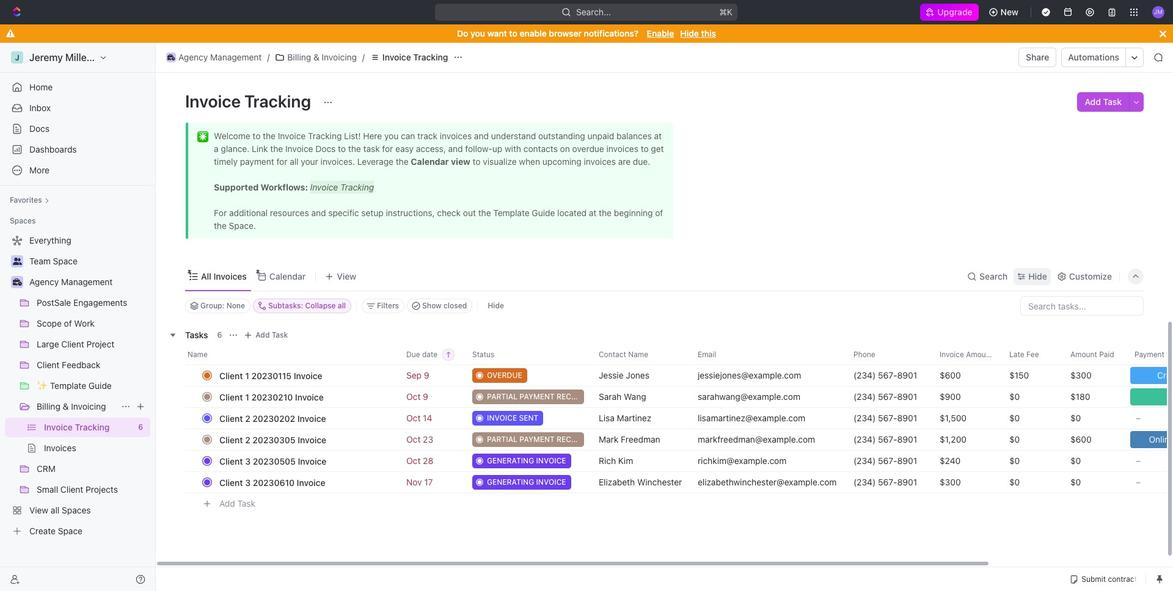 Task type: locate. For each thing, give the bounding box(es) containing it.
partial payment received for mark freedman
[[487, 435, 593, 444]]

agency management inside tree
[[29, 277, 113, 287]]

1 vertical spatial –
[[1136, 456, 1141, 466]]

search button
[[964, 268, 1012, 285]]

& inside sidebar navigation
[[63, 402, 69, 412]]

phone button
[[846, 345, 933, 365]]

2 horizontal spatial task
[[1103, 97, 1122, 107]]

2 left the 20230305
[[245, 435, 250, 445]]

1 payment from the top
[[520, 392, 555, 402]]

1 horizontal spatial tracking
[[244, 91, 311, 111]]

6 up invoices link
[[138, 423, 143, 432]]

create space link
[[5, 522, 148, 541]]

2 payment from the top
[[520, 435, 555, 444]]

1 horizontal spatial name
[[628, 350, 648, 359]]

client for client 3 20230505 invoice
[[219, 456, 243, 467]]

partial down overdue
[[487, 392, 518, 402]]

enable
[[520, 28, 547, 39]]

20230610
[[253, 478, 295, 488]]

enable
[[647, 28, 674, 39]]

$300 button down $240
[[933, 472, 1002, 494]]

agency inside tree
[[29, 277, 59, 287]]

invoice tracking link
[[367, 50, 451, 65], [44, 418, 133, 438]]

0 horizontal spatial business time image
[[13, 279, 22, 286]]

4 (234) 567-8901 from the top
[[854, 435, 917, 445]]

2 generating from the top
[[487, 478, 534, 487]]

0 vertical spatial 3
[[245, 456, 251, 467]]

invoice sent button
[[465, 408, 592, 430]]

client for client 2 20230202 invoice
[[219, 413, 243, 424]]

space for team space
[[53, 256, 78, 266]]

automations button
[[1062, 48, 1126, 67]]

client 2 20230202 invoice link
[[216, 410, 397, 427]]

1 vertical spatial $600
[[1071, 435, 1092, 445]]

1 vertical spatial tracking
[[244, 91, 311, 111]]

2 partial payment received button from the top
[[465, 429, 593, 451]]

martinez
[[617, 413, 652, 424]]

2 8901 from the top
[[897, 392, 917, 402]]

postsale
[[37, 298, 71, 308]]

invoicing inside tree
[[71, 402, 106, 412]]

$150 button
[[1002, 365, 1063, 387]]

0 vertical spatial invoice tracking link
[[367, 50, 451, 65]]

client 1 20230210 invoice link
[[216, 388, 397, 406]]

1 vertical spatial invoicing
[[71, 402, 106, 412]]

tasks
[[185, 330, 208, 340]]

amount left late
[[966, 350, 993, 359]]

1 horizontal spatial invoices
[[214, 271, 247, 281]]

large client project
[[37, 339, 114, 350]]

2 vertical spatial –
[[1136, 477, 1141, 488]]

567- for $600
[[878, 370, 897, 381]]

paid
[[1100, 350, 1115, 359]]

favorites
[[10, 196, 42, 205]]

received for sarah wang
[[557, 392, 593, 402]]

3
[[245, 456, 251, 467], [245, 478, 251, 488]]

1 horizontal spatial task
[[272, 331, 288, 340]]

add task
[[1085, 97, 1122, 107], [256, 331, 288, 340], [219, 498, 255, 509]]

spaces down small client projects
[[62, 505, 91, 516]]

$300 for leftmost $300 button
[[940, 477, 961, 488]]

1 generating from the top
[[487, 457, 534, 466]]

add down automations button
[[1085, 97, 1101, 107]]

small
[[37, 485, 58, 495]]

3 (234) 567-8901 from the top
[[854, 413, 917, 424]]

1 – button from the top
[[1128, 408, 1173, 430]]

8901 for $300
[[897, 477, 917, 488]]

new
[[1001, 7, 1019, 17]]

payment
[[520, 392, 555, 402], [520, 435, 555, 444]]

1 horizontal spatial add
[[256, 331, 270, 340]]

user group image
[[13, 258, 22, 265]]

2 2 from the top
[[245, 435, 250, 445]]

invoices right all
[[214, 271, 247, 281]]

late
[[1010, 350, 1025, 359]]

1 received from the top
[[557, 392, 593, 402]]

richkim@example.com
[[698, 456, 787, 466]]

1 2 from the top
[[245, 413, 250, 424]]

2 567- from the top
[[878, 392, 897, 402]]

view up subtasks: collapse all
[[337, 271, 356, 281]]

elizabeth winchester
[[599, 477, 682, 488]]

elizabeth winchester button
[[592, 472, 691, 494]]

add task button down automations button
[[1078, 92, 1129, 112]]

0 horizontal spatial billing
[[37, 402, 60, 412]]

2 (234) 567-8901 from the top
[[854, 392, 917, 402]]

1 vertical spatial partial payment received button
[[465, 429, 593, 451]]

tree containing everything
[[5, 231, 150, 541]]

tracking inside tree
[[75, 422, 110, 433]]

1 horizontal spatial invoicing
[[322, 52, 357, 62]]

1 vertical spatial agency
[[29, 277, 59, 287]]

3 (234) 567-8901 link from the top
[[854, 413, 917, 424]]

add up name dropdown button
[[256, 331, 270, 340]]

client for client feedback
[[37, 360, 60, 370]]

payment for sarah wang
[[520, 392, 555, 402]]

hide button
[[1014, 268, 1051, 285]]

invoices
[[214, 271, 247, 281], [44, 443, 76, 453]]

amount
[[966, 350, 993, 359], [1071, 350, 1098, 359]]

invoice for elizabeth winchester
[[536, 478, 566, 487]]

0 horizontal spatial $300
[[940, 477, 961, 488]]

create space
[[29, 526, 83, 537]]

postsale engagements link
[[37, 293, 148, 313]]

name button
[[185, 345, 399, 365]]

4 (234) 567-8901 link from the top
[[854, 435, 917, 445]]

2 for 20230202
[[245, 413, 250, 424]]

invoice tracking link inside sidebar navigation
[[44, 418, 133, 438]]

5 (234) 567-8901 from the top
[[854, 456, 917, 466]]

inbox link
[[5, 98, 150, 118]]

1 vertical spatial 3
[[245, 478, 251, 488]]

– button down the online dropdown button
[[1128, 472, 1173, 494]]

space down 'everything' link
[[53, 256, 78, 266]]

1 (234) 567-8901 link from the top
[[854, 370, 917, 381]]

1 horizontal spatial $300
[[1071, 370, 1092, 381]]

0 vertical spatial invoices
[[214, 271, 247, 281]]

overdue
[[487, 371, 522, 380]]

0 vertical spatial agency management link
[[163, 50, 265, 65]]

create
[[29, 526, 56, 537]]

hide
[[680, 28, 699, 39], [1029, 271, 1047, 281], [488, 301, 504, 310]]

0 horizontal spatial name
[[188, 350, 208, 359]]

$1,500 button
[[933, 408, 1002, 430]]

2 name from the left
[[628, 350, 648, 359]]

0 vertical spatial $600
[[940, 370, 961, 381]]

online button
[[1128, 429, 1173, 451]]

elizabethwinchester@example.com
[[698, 477, 837, 488]]

(234) 567-8901 for $300
[[854, 477, 917, 488]]

5 8901 from the top
[[897, 456, 917, 466]]

5 (234) from the top
[[854, 456, 876, 466]]

sarah wang button
[[592, 386, 691, 408]]

0 horizontal spatial $600
[[940, 370, 961, 381]]

all up create space
[[51, 505, 59, 516]]

0 vertical spatial all
[[338, 301, 346, 310]]

1 8901 from the top
[[897, 370, 917, 381]]

1 vertical spatial $300 button
[[933, 472, 1002, 494]]

2 inside 'link'
[[245, 435, 250, 445]]

2 vertical spatial invoice
[[536, 478, 566, 487]]

group: none
[[200, 301, 245, 310]]

2 partial from the top
[[487, 435, 518, 444]]

0 horizontal spatial invoices
[[44, 443, 76, 453]]

567- for $1,500
[[878, 413, 897, 424]]

0 horizontal spatial /
[[267, 52, 270, 62]]

agency
[[178, 52, 208, 62], [29, 277, 59, 287]]

(234) 567-8901 link for $900
[[854, 392, 917, 402]]

0 horizontal spatial invoicing
[[71, 402, 106, 412]]

4 8901 from the top
[[897, 435, 917, 445]]

1 vertical spatial agency management
[[29, 277, 113, 287]]

received left sarah
[[557, 392, 593, 402]]

$600 button down invoice amount at right
[[933, 365, 1002, 387]]

1 vertical spatial invoice tracking
[[185, 91, 315, 111]]

business time image inside sidebar navigation
[[13, 279, 22, 286]]

client inside 'link'
[[37, 360, 60, 370]]

1 left 20230115
[[245, 371, 249, 381]]

0 vertical spatial view
[[337, 271, 356, 281]]

billing & invoicing inside tree
[[37, 402, 106, 412]]

amount left paid
[[1071, 350, 1098, 359]]

rich kim button
[[592, 450, 691, 472]]

team space link
[[29, 252, 148, 271]]

partial payment received for sarah wang
[[487, 392, 593, 402]]

1 vertical spatial payment
[[520, 435, 555, 444]]

567- for $900
[[878, 392, 897, 402]]

tracking
[[413, 52, 448, 62], [244, 91, 311, 111], [75, 422, 110, 433]]

2 amount from the left
[[1071, 350, 1098, 359]]

$300 down $240
[[940, 477, 961, 488]]

email
[[698, 350, 716, 359]]

invoices inside 'link'
[[214, 271, 247, 281]]

$300 up $180 in the right of the page
[[1071, 370, 1092, 381]]

2 – from the top
[[1136, 456, 1141, 466]]

1 vertical spatial generating invoice
[[487, 478, 566, 487]]

client for client 1 20230210 invoice
[[219, 392, 243, 402]]

1 partial payment received button from the top
[[465, 386, 593, 408]]

8901 for $1,200
[[897, 435, 917, 445]]

5 (234) 567-8901 link from the top
[[854, 456, 917, 466]]

3 (234) from the top
[[854, 413, 876, 424]]

$600 down $180 in the right of the page
[[1071, 435, 1092, 445]]

2 vertical spatial hide
[[488, 301, 504, 310]]

2 horizontal spatial tracking
[[413, 52, 448, 62]]

hide right closed
[[488, 301, 504, 310]]

0 horizontal spatial $300 button
[[933, 472, 1002, 494]]

tree
[[5, 231, 150, 541]]

(234) for elizabethwinchester@example.com
[[854, 477, 876, 488]]

invoice for rich kim
[[536, 457, 566, 466]]

1 horizontal spatial billing
[[287, 52, 311, 62]]

invoices up "crm"
[[44, 443, 76, 453]]

task down automations button
[[1103, 97, 1122, 107]]

0 vertical spatial –
[[1136, 413, 1141, 424]]

client 2 20230305 invoice link
[[216, 431, 397, 449]]

add task down automations button
[[1085, 97, 1122, 107]]

payment down invoice sent dropdown button
[[520, 435, 555, 444]]

client up view all spaces link
[[60, 485, 83, 495]]

2 left 20230202
[[245, 413, 250, 424]]

1 horizontal spatial &
[[314, 52, 320, 62]]

6 (234) 567-8901 from the top
[[854, 477, 917, 488]]

payment me
[[1135, 350, 1173, 359]]

business time image down user group icon
[[13, 279, 22, 286]]

0 horizontal spatial $600 button
[[933, 365, 1002, 387]]

1 vertical spatial billing & invoicing
[[37, 402, 106, 412]]

due date button
[[399, 345, 465, 365]]

1 567- from the top
[[878, 370, 897, 381]]

filters
[[377, 301, 399, 310]]

1 horizontal spatial billing & invoicing
[[287, 52, 357, 62]]

0 horizontal spatial management
[[61, 277, 113, 287]]

2 (234) from the top
[[854, 392, 876, 402]]

do
[[457, 28, 468, 39]]

1 vertical spatial space
[[58, 526, 83, 537]]

0 horizontal spatial spaces
[[10, 216, 36, 226]]

1 3 from the top
[[245, 456, 251, 467]]

2 vertical spatial invoice tracking
[[44, 422, 110, 433]]

– button up the online
[[1128, 408, 1173, 430]]

1 horizontal spatial /
[[362, 52, 365, 62]]

2 generating invoice button from the top
[[465, 472, 592, 494]]

2 (234) 567-8901 link from the top
[[854, 392, 917, 402]]

3 567- from the top
[[878, 413, 897, 424]]

(234)
[[854, 370, 876, 381], [854, 392, 876, 402], [854, 413, 876, 424], [854, 435, 876, 445], [854, 456, 876, 466], [854, 477, 876, 488]]

(234) 567-8901 for $1,500
[[854, 413, 917, 424]]

invoice inside dropdown button
[[487, 414, 517, 423]]

3 – from the top
[[1136, 477, 1141, 488]]

6 inside tree
[[138, 423, 143, 432]]

1 vertical spatial hide
[[1029, 271, 1047, 281]]

1 vertical spatial partial
[[487, 435, 518, 444]]

task down client 3 20230610 invoice
[[237, 498, 255, 509]]

1 vertical spatial invoices
[[44, 443, 76, 453]]

invoice amount button
[[933, 345, 1002, 365]]

0 vertical spatial agency management
[[178, 52, 262, 62]]

1 partial from the top
[[487, 392, 518, 402]]

partial payment received down invoice sent dropdown button
[[487, 435, 593, 444]]

2 received from the top
[[557, 435, 593, 444]]

(234) 567-8901 link for $240
[[854, 456, 917, 466]]

space down view all spaces link
[[58, 526, 83, 537]]

8901 for $240
[[897, 456, 917, 466]]

hide left this
[[680, 28, 699, 39]]

5 567- from the top
[[878, 456, 897, 466]]

$600 up $900
[[940, 370, 961, 381]]

want
[[488, 28, 507, 39]]

add down client 3 20230610 invoice
[[219, 498, 235, 509]]

all right "collapse"
[[338, 301, 346, 310]]

crm link
[[37, 460, 148, 479]]

1 vertical spatial agency management link
[[29, 273, 148, 292]]

(234) for richkim@example.com
[[854, 456, 876, 466]]

client left 20230505
[[219, 456, 243, 467]]

(234) 567-8901 link for $300
[[854, 477, 917, 488]]

0 vertical spatial partial
[[487, 392, 518, 402]]

0 horizontal spatial billing & invoicing link
[[37, 397, 116, 417]]

contact
[[599, 350, 626, 359]]

client
[[61, 339, 84, 350], [37, 360, 60, 370], [219, 371, 243, 381], [219, 392, 243, 402], [219, 413, 243, 424], [219, 435, 243, 445], [219, 456, 243, 467], [219, 478, 243, 488], [60, 485, 83, 495]]

1 left 20230210
[[245, 392, 249, 402]]

1 partial payment received from the top
[[487, 392, 593, 402]]

1 vertical spatial &
[[63, 402, 69, 412]]

8901
[[897, 370, 917, 381], [897, 392, 917, 402], [897, 413, 917, 424], [897, 435, 917, 445], [897, 456, 917, 466], [897, 477, 917, 488]]

– for $300
[[1136, 477, 1141, 488]]

0 vertical spatial generating
[[487, 457, 534, 466]]

20230210
[[251, 392, 293, 402]]

6 (234) 567-8901 link from the top
[[854, 477, 917, 488]]

space for create space
[[58, 526, 83, 537]]

2 horizontal spatial hide
[[1029, 271, 1047, 281]]

1 horizontal spatial agency management link
[[163, 50, 265, 65]]

1 generating invoice button from the top
[[465, 450, 592, 472]]

1 – from the top
[[1136, 413, 1141, 424]]

0 vertical spatial invoice tracking
[[383, 52, 448, 62]]

show closed button
[[407, 299, 473, 314]]

0 horizontal spatial hide
[[488, 301, 504, 310]]

2 / from the left
[[362, 52, 365, 62]]

(234) 567-8901 for $1,200
[[854, 435, 917, 445]]

1 vertical spatial partial payment received
[[487, 435, 593, 444]]

name
[[188, 350, 208, 359], [628, 350, 648, 359]]

0 vertical spatial 2
[[245, 413, 250, 424]]

mark freedman
[[599, 435, 660, 445]]

2 3 from the top
[[245, 478, 251, 488]]

sarah
[[599, 392, 622, 402]]

client for client 3 20230610 invoice
[[219, 478, 243, 488]]

lisa martinez
[[599, 413, 652, 424]]

online
[[1149, 435, 1173, 445]]

hide right search
[[1029, 271, 1047, 281]]

6 8901 from the top
[[897, 477, 917, 488]]

add
[[1085, 97, 1101, 107], [256, 331, 270, 340], [219, 498, 235, 509]]

1 (234) from the top
[[854, 370, 876, 381]]

$1,200 button
[[933, 429, 1002, 451]]

3 8901 from the top
[[897, 413, 917, 424]]

hide inside hide button
[[488, 301, 504, 310]]

add task down client 3 20230610 invoice
[[219, 498, 255, 509]]

task up name dropdown button
[[272, 331, 288, 340]]

add task button down client 3 20230610 invoice
[[214, 497, 260, 512]]

name down tasks
[[188, 350, 208, 359]]

– button down the online
[[1128, 450, 1173, 472]]

1 (234) 567-8901 from the top
[[854, 370, 917, 381]]

1 generating invoice from the top
[[487, 457, 566, 466]]

client left the 20230305
[[219, 435, 243, 445]]

client left 20230210
[[219, 392, 243, 402]]

partial payment received
[[487, 392, 593, 402], [487, 435, 593, 444]]

1 vertical spatial 2
[[245, 435, 250, 445]]

1 horizontal spatial amount
[[1071, 350, 1098, 359]]

partial down invoice sent
[[487, 435, 518, 444]]

0 vertical spatial partial payment received
[[487, 392, 593, 402]]

partial payment received button down sent
[[465, 429, 593, 451]]

2 partial payment received from the top
[[487, 435, 593, 444]]

jessie jones button
[[592, 365, 691, 387]]

client for client 1 20230115 invoice
[[219, 371, 243, 381]]

0 horizontal spatial tracking
[[75, 422, 110, 433]]

view inside tree
[[29, 505, 48, 516]]

2 – button from the top
[[1128, 450, 1173, 472]]

(234) for sarahwang@example.com
[[854, 392, 876, 402]]

0 horizontal spatial agency management
[[29, 277, 113, 287]]

client left 20230202
[[219, 413, 243, 424]]

business time image
[[167, 54, 175, 61], [13, 279, 22, 286]]

1
[[245, 371, 249, 381], [245, 392, 249, 402]]

client inside 'link'
[[219, 435, 243, 445]]

2 horizontal spatial invoice tracking
[[383, 52, 448, 62]]

0 horizontal spatial invoice tracking link
[[44, 418, 133, 438]]

567- for $240
[[878, 456, 897, 466]]

billing & invoicing
[[287, 52, 357, 62], [37, 402, 106, 412]]

you
[[471, 28, 485, 39]]

view all spaces link
[[5, 501, 148, 521]]

0 vertical spatial task
[[1103, 97, 1122, 107]]

6 567- from the top
[[878, 477, 897, 488]]

3 left 20230505
[[245, 456, 251, 467]]

6 right tasks
[[217, 331, 222, 340]]

view up 'create'
[[29, 505, 48, 516]]

add task up name dropdown button
[[256, 331, 288, 340]]

2 generating invoice from the top
[[487, 478, 566, 487]]

0 vertical spatial add task button
[[1078, 92, 1129, 112]]

spaces down favorites
[[10, 216, 36, 226]]

4 567- from the top
[[878, 435, 897, 445]]

1 for 20230210
[[245, 392, 249, 402]]

billing inside sidebar navigation
[[37, 402, 60, 412]]

client left 20230115
[[219, 371, 243, 381]]

8901 for $900
[[897, 392, 917, 402]]

3 left 20230610
[[245, 478, 251, 488]]

jeremy
[[29, 52, 63, 63]]

0 vertical spatial space
[[53, 256, 78, 266]]

hide inside hide dropdown button
[[1029, 271, 1047, 281]]

client down large
[[37, 360, 60, 370]]

2 1 from the top
[[245, 392, 249, 402]]

partial payment received button up sent
[[465, 386, 593, 408]]

8901 for $1,500
[[897, 413, 917, 424]]

0 vertical spatial hide
[[680, 28, 699, 39]]

1 vertical spatial view
[[29, 505, 48, 516]]

jeremy miller's workspace
[[29, 52, 151, 63]]

1 vertical spatial management
[[61, 277, 113, 287]]

$600 button down $180 button
[[1063, 429, 1128, 451]]

business time image right the 'workspace'
[[167, 54, 175, 61]]

4 (234) from the top
[[854, 435, 876, 445]]

client left 20230610
[[219, 478, 243, 488]]

$180 button
[[1063, 386, 1128, 408]]

1 name from the left
[[188, 350, 208, 359]]

1 horizontal spatial $600
[[1071, 435, 1092, 445]]

0 vertical spatial billing
[[287, 52, 311, 62]]

add task button up name dropdown button
[[241, 328, 293, 343]]

$300 button down amount paid
[[1063, 365, 1128, 387]]

(234) for lisamartinez@example.com
[[854, 413, 876, 424]]

received left mark
[[557, 435, 593, 444]]

&
[[314, 52, 320, 62], [63, 402, 69, 412]]

1 vertical spatial 6
[[138, 423, 143, 432]]

tree inside sidebar navigation
[[5, 231, 150, 541]]

lisamartinez@example.com
[[698, 413, 806, 424]]

task for the bottom add task 'button'
[[237, 498, 255, 509]]

payment down overdue dropdown button
[[520, 392, 555, 402]]

8901 for $600
[[897, 370, 917, 381]]

– button for $1,500
[[1128, 408, 1173, 430]]

docs
[[29, 123, 50, 134]]

1 1 from the top
[[245, 371, 249, 381]]

0 vertical spatial generating invoice
[[487, 457, 566, 466]]

3 – button from the top
[[1128, 472, 1173, 494]]

0 horizontal spatial view
[[29, 505, 48, 516]]

view inside button
[[337, 271, 356, 281]]

2 for 20230305
[[245, 435, 250, 445]]

3 for 20230610
[[245, 478, 251, 488]]

name up the jones
[[628, 350, 648, 359]]

1 vertical spatial task
[[272, 331, 288, 340]]

1 amount from the left
[[966, 350, 993, 359]]

subtasks:
[[268, 301, 303, 310]]

collapse
[[305, 301, 336, 310]]

– button for $300
[[1128, 472, 1173, 494]]

partial payment received down overdue dropdown button
[[487, 392, 593, 402]]

client 2 20230305 invoice
[[219, 435, 326, 445]]

6 (234) from the top
[[854, 477, 876, 488]]

0 horizontal spatial invoice tracking
[[44, 422, 110, 433]]



Task type: vqa. For each thing, say whether or not it's contained in the screenshot.


Task type: describe. For each thing, give the bounding box(es) containing it.
partial for sarah
[[487, 392, 518, 402]]

payment for mark freedman
[[520, 435, 555, 444]]

generating for elizabeth winchester
[[487, 478, 534, 487]]

rich kim
[[599, 456, 633, 466]]

fee
[[1027, 350, 1039, 359]]

0 vertical spatial add
[[1085, 97, 1101, 107]]

management inside tree
[[61, 277, 113, 287]]

1 / from the left
[[267, 52, 270, 62]]

$300 for topmost $300 button
[[1071, 370, 1092, 381]]

more button
[[5, 161, 150, 180]]

customize
[[1069, 271, 1112, 281]]

spaces inside tree
[[62, 505, 91, 516]]

partial payment received button for mark
[[465, 429, 593, 451]]

2 vertical spatial add task button
[[214, 497, 260, 512]]

client for client 2 20230305 invoice
[[219, 435, 243, 445]]

$600 for leftmost $600 button
[[940, 370, 961, 381]]

jones
[[626, 370, 650, 381]]

invoice amount
[[940, 350, 993, 359]]

Search tasks... text field
[[1021, 297, 1143, 315]]

more
[[29, 165, 50, 175]]

all inside tree
[[51, 505, 59, 516]]

567- for $1,200
[[878, 435, 897, 445]]

business time image inside agency management link
[[167, 54, 175, 61]]

1 horizontal spatial invoice tracking
[[185, 91, 315, 111]]

1 vertical spatial add task
[[256, 331, 288, 340]]

– for $240
[[1136, 456, 1141, 466]]

email button
[[691, 345, 846, 365]]

(234) for markfreedman@example.com
[[854, 435, 876, 445]]

invoice tracking inside sidebar navigation
[[44, 422, 110, 433]]

sidebar navigation
[[0, 43, 158, 592]]

richkim@example.com link
[[698, 456, 787, 466]]

task for the top add task 'button'
[[1103, 97, 1122, 107]]

3 for 20230505
[[245, 456, 251, 467]]

template
[[50, 381, 86, 391]]

small client projects link
[[37, 480, 148, 500]]

home link
[[5, 78, 150, 97]]

engagements
[[73, 298, 127, 308]]

crm
[[37, 464, 56, 474]]

0 horizontal spatial agency management link
[[29, 273, 148, 292]]

view for view all spaces
[[29, 505, 48, 516]]

(234) 567-8901 for $240
[[854, 456, 917, 466]]

0 vertical spatial add task
[[1085, 97, 1122, 107]]

0 vertical spatial billing & invoicing
[[287, 52, 357, 62]]

1 horizontal spatial invoice tracking link
[[367, 50, 451, 65]]

client 2 20230202 invoice
[[219, 413, 326, 424]]

$240 button
[[933, 450, 1002, 472]]

1 vertical spatial add task button
[[241, 328, 293, 343]]

scope
[[37, 318, 62, 329]]

received for mark freedman
[[557, 435, 593, 444]]

567- for $300
[[878, 477, 897, 488]]

payment
[[1135, 350, 1165, 359]]

contact name
[[599, 350, 648, 359]]

winchester
[[637, 477, 682, 488]]

me
[[1167, 350, 1173, 359]]

partial payment received button for sarah
[[465, 386, 593, 408]]

projects
[[86, 485, 118, 495]]

kim
[[618, 456, 633, 466]]

share button
[[1019, 48, 1057, 67]]

hide button
[[483, 299, 509, 314]]

feedback
[[62, 360, 100, 370]]

1 horizontal spatial agency management
[[178, 52, 262, 62]]

1 vertical spatial add
[[256, 331, 270, 340]]

name inside dropdown button
[[628, 350, 648, 359]]

do you want to enable browser notifications? enable hide this
[[457, 28, 716, 39]]

jessie jones
[[599, 370, 650, 381]]

search
[[980, 271, 1008, 281]]

elizabeth
[[599, 477, 635, 488]]

freedman
[[621, 435, 660, 445]]

20230305
[[253, 435, 296, 445]]

0 horizontal spatial add
[[219, 498, 235, 509]]

markfreedman@example.com
[[698, 435, 815, 445]]

home
[[29, 82, 53, 92]]

sent
[[519, 414, 539, 423]]

0 vertical spatial tracking
[[413, 52, 448, 62]]

2 vertical spatial add task
[[219, 498, 255, 509]]

20230202
[[253, 413, 295, 424]]

(234) 567-8901 for $600
[[854, 370, 917, 381]]

partial for mark
[[487, 435, 518, 444]]

view button
[[321, 268, 361, 285]]

✨ template guide link
[[37, 376, 148, 396]]

(234) 567-8901 link for $600
[[854, 370, 917, 381]]

$600 for the bottommost $600 button
[[1071, 435, 1092, 445]]

0 vertical spatial 6
[[217, 331, 222, 340]]

0 vertical spatial spaces
[[10, 216, 36, 226]]

view button
[[321, 262, 361, 291]]

cred button
[[1128, 365, 1173, 387]]

client 3 20230505 invoice link
[[216, 453, 397, 470]]

1 for 20230115
[[245, 371, 249, 381]]

large
[[37, 339, 59, 350]]

notifications?
[[584, 28, 639, 39]]

project
[[86, 339, 114, 350]]

small client projects
[[37, 485, 118, 495]]

to
[[509, 28, 518, 39]]

invoice inside tree
[[44, 422, 73, 433]]

show closed
[[422, 301, 467, 310]]

lisa
[[599, 413, 615, 424]]

0 vertical spatial agency
[[178, 52, 208, 62]]

everything
[[29, 235, 71, 246]]

name inside dropdown button
[[188, 350, 208, 359]]

upgrade link
[[921, 4, 979, 21]]

generating invoice for elizabeth winchester
[[487, 478, 566, 487]]

✨ template guide
[[37, 381, 112, 391]]

0 vertical spatial &
[[314, 52, 320, 62]]

invoices link
[[44, 439, 148, 458]]

client 3 20230610 invoice
[[219, 478, 325, 488]]

1 horizontal spatial management
[[210, 52, 262, 62]]

due date
[[406, 350, 438, 359]]

– for $1,500
[[1136, 413, 1141, 424]]

guide
[[89, 381, 112, 391]]

0 vertical spatial billing & invoicing link
[[272, 50, 360, 65]]

calendar
[[269, 271, 306, 281]]

generating invoice button for elizabeth
[[465, 472, 592, 494]]

20230115
[[251, 371, 292, 381]]

$1,500
[[940, 413, 967, 424]]

upgrade
[[938, 7, 973, 17]]

scope of work link
[[37, 314, 148, 334]]

docs link
[[5, 119, 150, 139]]

team space
[[29, 256, 78, 266]]

amount paid button
[[1063, 345, 1128, 365]]

(234) 567-8901 link for $1,200
[[854, 435, 917, 445]]

generating for rich kim
[[487, 457, 534, 466]]

1 horizontal spatial all
[[338, 301, 346, 310]]

1 vertical spatial billing & invoicing link
[[37, 397, 116, 417]]

client feedback
[[37, 360, 100, 370]]

invoice inside dropdown button
[[940, 350, 964, 359]]

– button for $240
[[1128, 450, 1173, 472]]

calendar link
[[267, 268, 306, 285]]

inbox
[[29, 103, 51, 113]]

j
[[15, 53, 19, 62]]

all
[[201, 271, 211, 281]]

late fee
[[1010, 350, 1039, 359]]

(234) 567-8901 link for $1,500
[[854, 413, 917, 424]]

view for view
[[337, 271, 356, 281]]

client 3 20230610 invoice link
[[216, 474, 397, 492]]

client up client feedback
[[61, 339, 84, 350]]

invoice sent
[[487, 414, 539, 423]]

this
[[701, 28, 716, 39]]

cred
[[1157, 370, 1173, 381]]

invoices inside tree
[[44, 443, 76, 453]]

generating invoice button for rich
[[465, 450, 592, 472]]

generating invoice for rich kim
[[487, 457, 566, 466]]

0 vertical spatial $300 button
[[1063, 365, 1128, 387]]

of
[[64, 318, 72, 329]]

1 vertical spatial $600 button
[[1063, 429, 1128, 451]]

rich
[[599, 456, 616, 466]]

(234) for jessiejones@example.com
[[854, 370, 876, 381]]

(234) 567-8901 for $900
[[854, 392, 917, 402]]

jm button
[[1149, 2, 1169, 22]]

$240
[[940, 456, 961, 466]]

jeremy miller's workspace, , element
[[11, 51, 23, 64]]

payment me button
[[1128, 345, 1173, 365]]

client 3 20230505 invoice
[[219, 456, 327, 467]]

group:
[[200, 301, 225, 310]]

markfreedman@example.com link
[[698, 435, 815, 445]]

jessiejones@example.com
[[698, 370, 801, 381]]



